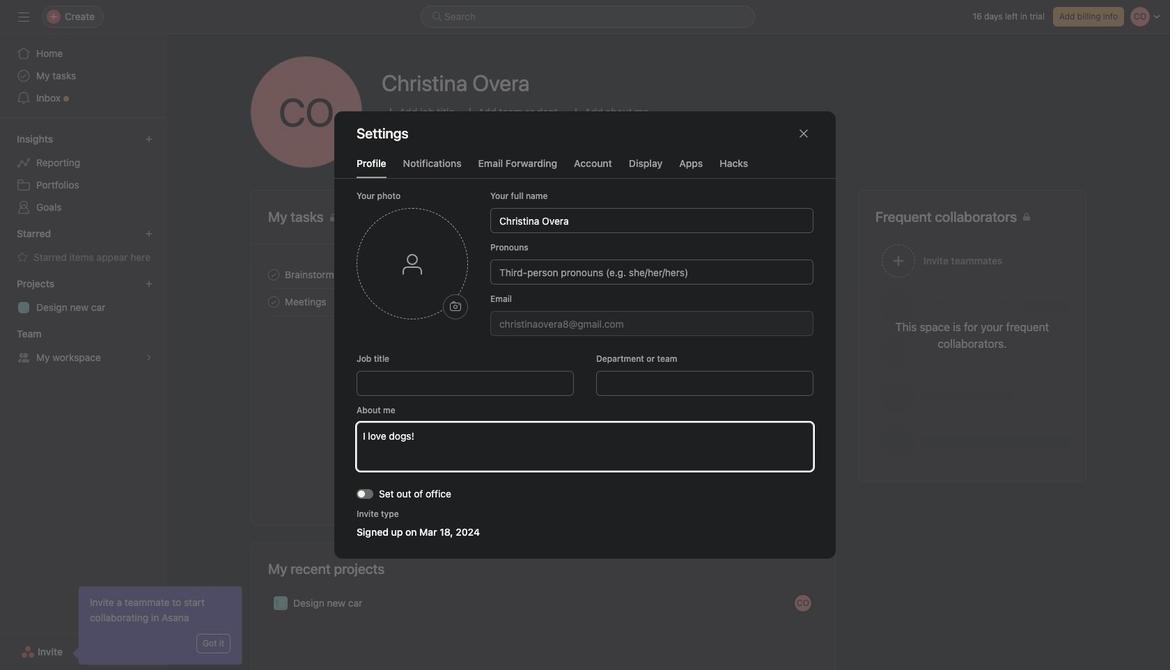 Task type: describe. For each thing, give the bounding box(es) containing it.
global element
[[0, 34, 167, 118]]

3 list item from the top
[[252, 591, 835, 617]]

settings tab list
[[334, 156, 836, 179]]

close this dialog image
[[798, 128, 810, 139]]

0 horizontal spatial upload new photo image
[[251, 56, 362, 168]]

insights element
[[0, 127, 167, 222]]

mark complete image for 2nd mark complete option
[[265, 294, 282, 310]]

2 mark complete checkbox from the top
[[265, 294, 282, 310]]

1 list item from the top
[[252, 261, 835, 288]]



Task type: vqa. For each thing, say whether or not it's contained in the screenshot.
Mark complete Checkbox to the bottom
yes



Task type: locate. For each thing, give the bounding box(es) containing it.
list box
[[421, 6, 755, 28]]

0 vertical spatial mark complete checkbox
[[265, 266, 282, 283]]

None text field
[[490, 208, 814, 233], [357, 371, 574, 396], [596, 371, 814, 396], [490, 208, 814, 233], [357, 371, 574, 396], [596, 371, 814, 396]]

1 mark complete checkbox from the top
[[265, 266, 282, 283]]

teams element
[[0, 322, 167, 372]]

2 mark complete image from the top
[[265, 294, 282, 310]]

1 mark complete image from the top
[[265, 266, 282, 283]]

I usually work from 9am-5pm PST. Feel free to assign me a task with a due date anytime. Also, I love dogs! text field
[[357, 423, 814, 472]]

Mark complete checkbox
[[265, 266, 282, 283], [265, 294, 282, 310]]

tooltip
[[75, 587, 242, 665]]

dialog
[[334, 111, 836, 559]]

mark complete image for second mark complete option from the bottom of the page
[[265, 266, 282, 283]]

Third-person pronouns (e.g. she/her/hers) text field
[[490, 260, 814, 285]]

0 vertical spatial upload new photo image
[[251, 56, 362, 168]]

0 vertical spatial mark complete image
[[265, 266, 282, 283]]

projects element
[[0, 272, 167, 322]]

None text field
[[490, 311, 814, 337]]

switch
[[357, 489, 373, 499]]

1 horizontal spatial upload new photo image
[[450, 302, 461, 313]]

list image
[[277, 600, 285, 608]]

hide sidebar image
[[18, 11, 29, 22]]

mark complete image
[[265, 266, 282, 283], [265, 294, 282, 310]]

list item
[[252, 261, 835, 288], [252, 288, 835, 316], [252, 591, 835, 617]]

starred element
[[0, 222, 167, 272]]

upload new photo image
[[251, 56, 362, 168], [450, 302, 461, 313]]

1 vertical spatial mark complete checkbox
[[265, 294, 282, 310]]

1 vertical spatial upload new photo image
[[450, 302, 461, 313]]

2 list item from the top
[[252, 288, 835, 316]]

1 vertical spatial mark complete image
[[265, 294, 282, 310]]



